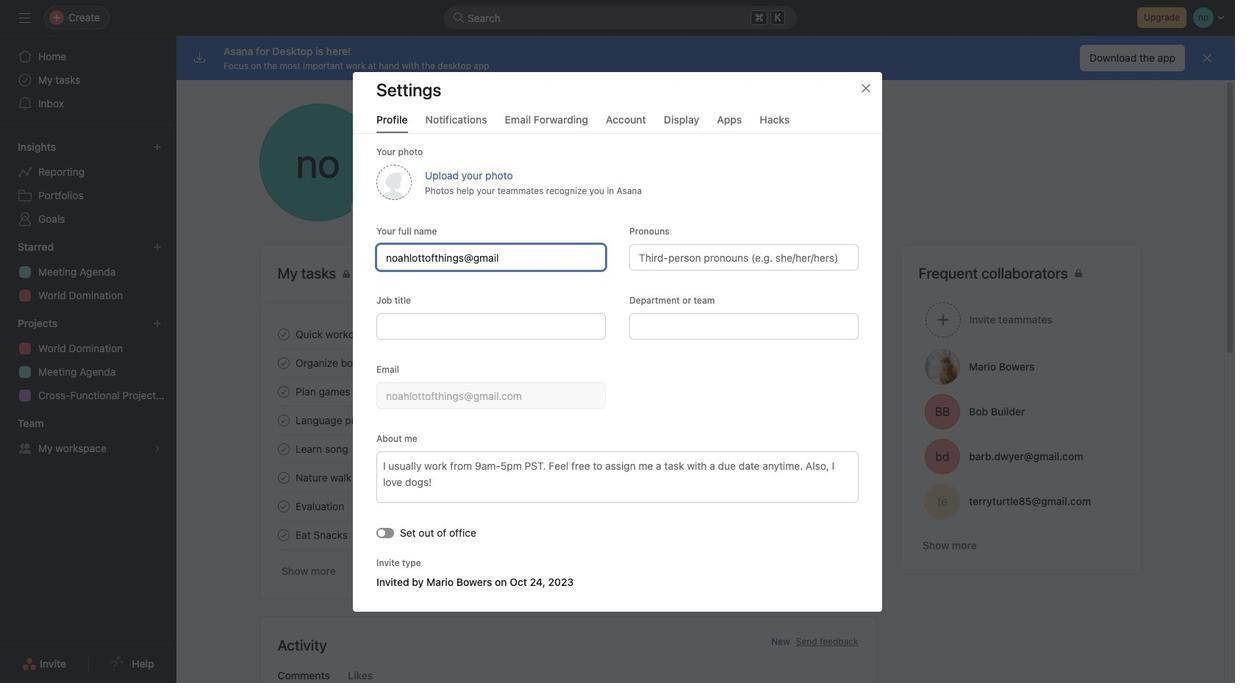 Task type: vqa. For each thing, say whether or not it's contained in the screenshot.
1st Mark complete icon
yes



Task type: locate. For each thing, give the bounding box(es) containing it.
mark complete image
[[275, 325, 292, 343], [275, 411, 292, 429], [275, 440, 292, 458], [275, 497, 292, 515], [275, 526, 292, 544]]

mark complete image for 2nd mark complete checkbox from the top of the page
[[275, 411, 292, 429]]

3 mark complete image from the top
[[275, 440, 292, 458]]

mark complete image for 2nd mark complete option from the bottom of the page
[[275, 440, 292, 458]]

mark complete image for 1st mark complete option
[[275, 354, 292, 372]]

None text field
[[629, 313, 859, 339], [376, 382, 606, 408], [629, 313, 859, 339], [376, 382, 606, 408]]

4 mark complete checkbox from the top
[[275, 469, 292, 486]]

4 mark complete checkbox from the top
[[275, 526, 292, 544]]

mark complete image for 3rd mark complete checkbox
[[275, 497, 292, 515]]

mark complete image
[[275, 354, 292, 372], [275, 383, 292, 400], [275, 469, 292, 486]]

mark complete image for first mark complete option from the bottom
[[275, 469, 292, 486]]

Mark complete checkbox
[[275, 325, 292, 343], [275, 411, 292, 429], [275, 497, 292, 515], [275, 526, 292, 544]]

mark complete image for 4th mark complete checkbox
[[275, 526, 292, 544]]

3 mark complete image from the top
[[275, 469, 292, 486]]

2 mark complete image from the top
[[275, 383, 292, 400]]

starred element
[[0, 234, 176, 310]]

5 mark complete image from the top
[[275, 526, 292, 544]]

1 mark complete image from the top
[[275, 325, 292, 343]]

1 mark complete image from the top
[[275, 354, 292, 372]]

2 vertical spatial mark complete image
[[275, 469, 292, 486]]

4 mark complete image from the top
[[275, 497, 292, 515]]

upload new photo image
[[259, 104, 377, 221], [376, 164, 412, 200]]

hide sidebar image
[[19, 12, 31, 24]]

Mark complete checkbox
[[275, 354, 292, 372], [275, 383, 292, 400], [275, 440, 292, 458], [275, 469, 292, 486]]

projects element
[[0, 310, 176, 410]]

dismiss image
[[1202, 52, 1213, 64]]

teams element
[[0, 410, 176, 463]]

mark complete image for second mark complete option from the top of the page
[[275, 383, 292, 400]]

switch
[[376, 527, 394, 538]]

3 mark complete checkbox from the top
[[275, 497, 292, 515]]

0 vertical spatial mark complete image
[[275, 354, 292, 372]]

1 vertical spatial mark complete image
[[275, 383, 292, 400]]

I usually work from 9am-5pm PST. Feel free to assign me a task with a due date anytime. Also, I love dogs! text field
[[376, 451, 859, 503]]

2 mark complete image from the top
[[275, 411, 292, 429]]

1 mark complete checkbox from the top
[[275, 325, 292, 343]]

None text field
[[376, 244, 606, 270], [376, 313, 606, 339], [376, 244, 606, 270], [376, 313, 606, 339]]



Task type: describe. For each thing, give the bounding box(es) containing it.
2 mark complete checkbox from the top
[[275, 383, 292, 400]]

1 mark complete checkbox from the top
[[275, 354, 292, 372]]

global element
[[0, 36, 176, 124]]

2 mark complete checkbox from the top
[[275, 411, 292, 429]]

insights element
[[0, 134, 176, 234]]

close image
[[860, 82, 872, 94]]

activity tab list
[[260, 668, 876, 683]]

prominent image
[[453, 12, 465, 24]]

3 mark complete checkbox from the top
[[275, 440, 292, 458]]

Third-person pronouns (e.g. she/her/hers) text field
[[629, 244, 859, 270]]

mark complete image for 4th mark complete checkbox from the bottom of the page
[[275, 325, 292, 343]]



